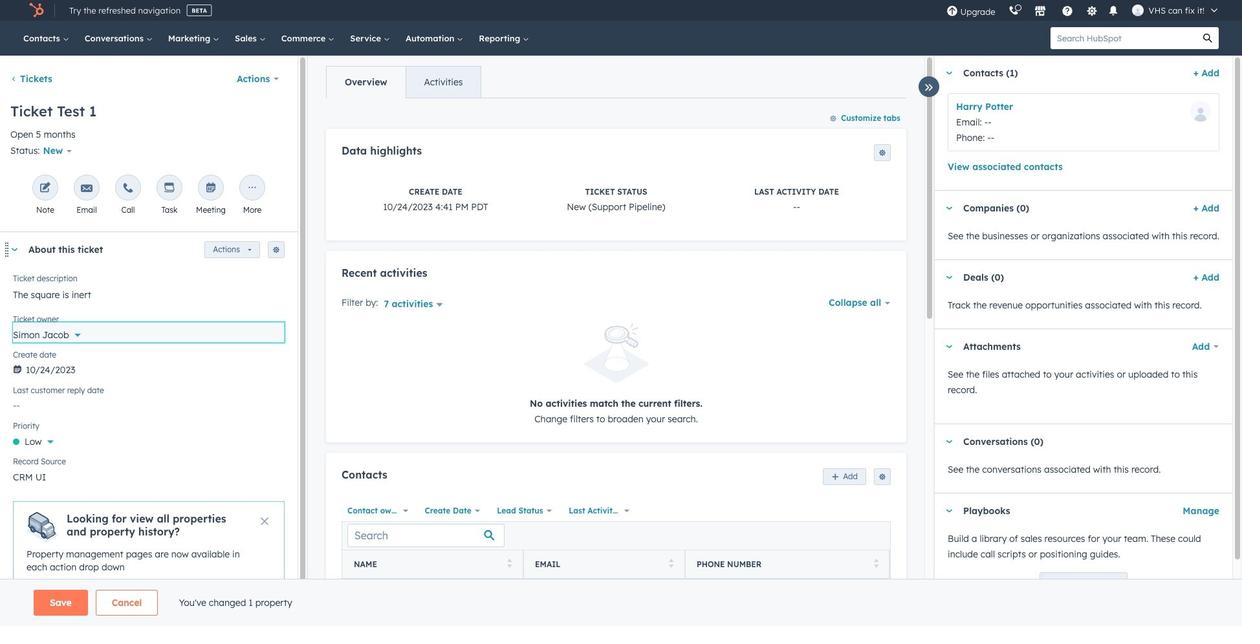 Task type: describe. For each thing, give the bounding box(es) containing it.
1 press to sort. image from the left
[[507, 559, 512, 568]]

-- text field
[[13, 394, 285, 414]]

Search HubSpot search field
[[1051, 27, 1197, 49]]

close image
[[261, 518, 269, 526]]

MM/DD/YYYY text field
[[13, 358, 285, 379]]

more activities, menu pop up image
[[247, 183, 258, 195]]

1 caret image from the top
[[945, 207, 953, 210]]

2 press to sort. element from the left
[[669, 559, 674, 570]]

1 vertical spatial alert
[[13, 502, 285, 585]]

create a note image
[[39, 183, 51, 195]]

create a task image
[[164, 183, 175, 195]]



Task type: vqa. For each thing, say whether or not it's contained in the screenshot.
MM/DD/YYYY text box to the left
no



Task type: locate. For each thing, give the bounding box(es) containing it.
2 press to sort. image from the left
[[669, 559, 674, 568]]

press to sort. element
[[507, 559, 512, 570], [669, 559, 674, 570], [874, 559, 879, 570]]

caret image
[[945, 72, 953, 75], [10, 248, 18, 252], [945, 345, 953, 348], [945, 440, 953, 444], [945, 510, 953, 513]]

None text field
[[13, 282, 285, 308]]

jer mill image
[[1132, 5, 1144, 16]]

alert
[[342, 324, 891, 427], [13, 502, 285, 585]]

0 horizontal spatial press to sort. element
[[507, 559, 512, 570]]

0 horizontal spatial press to sort. image
[[507, 559, 512, 568]]

1 horizontal spatial press to sort. element
[[669, 559, 674, 570]]

Search search field
[[348, 524, 505, 548]]

caret image
[[945, 207, 953, 210], [945, 276, 953, 279]]

menu
[[940, 0, 1227, 21]]

press to sort. image
[[507, 559, 512, 568], [669, 559, 674, 568]]

1 horizontal spatial alert
[[342, 324, 891, 427]]

1 horizontal spatial press to sort. image
[[669, 559, 674, 568]]

marketplaces image
[[1034, 6, 1046, 17]]

1 vertical spatial caret image
[[945, 276, 953, 279]]

0 vertical spatial alert
[[342, 324, 891, 427]]

2 horizontal spatial press to sort. element
[[874, 559, 879, 570]]

navigation
[[326, 66, 482, 98]]

create an email image
[[81, 183, 93, 195]]

manage card settings image
[[272, 247, 280, 255]]

press to sort. image
[[874, 559, 879, 568]]

2 caret image from the top
[[945, 276, 953, 279]]

0 horizontal spatial alert
[[13, 502, 285, 585]]

3 press to sort. element from the left
[[874, 559, 879, 570]]

0 vertical spatial caret image
[[945, 207, 953, 210]]

1 press to sort. element from the left
[[507, 559, 512, 570]]

make a phone call image
[[122, 183, 134, 195]]

schedule a meeting image
[[205, 183, 217, 195]]



